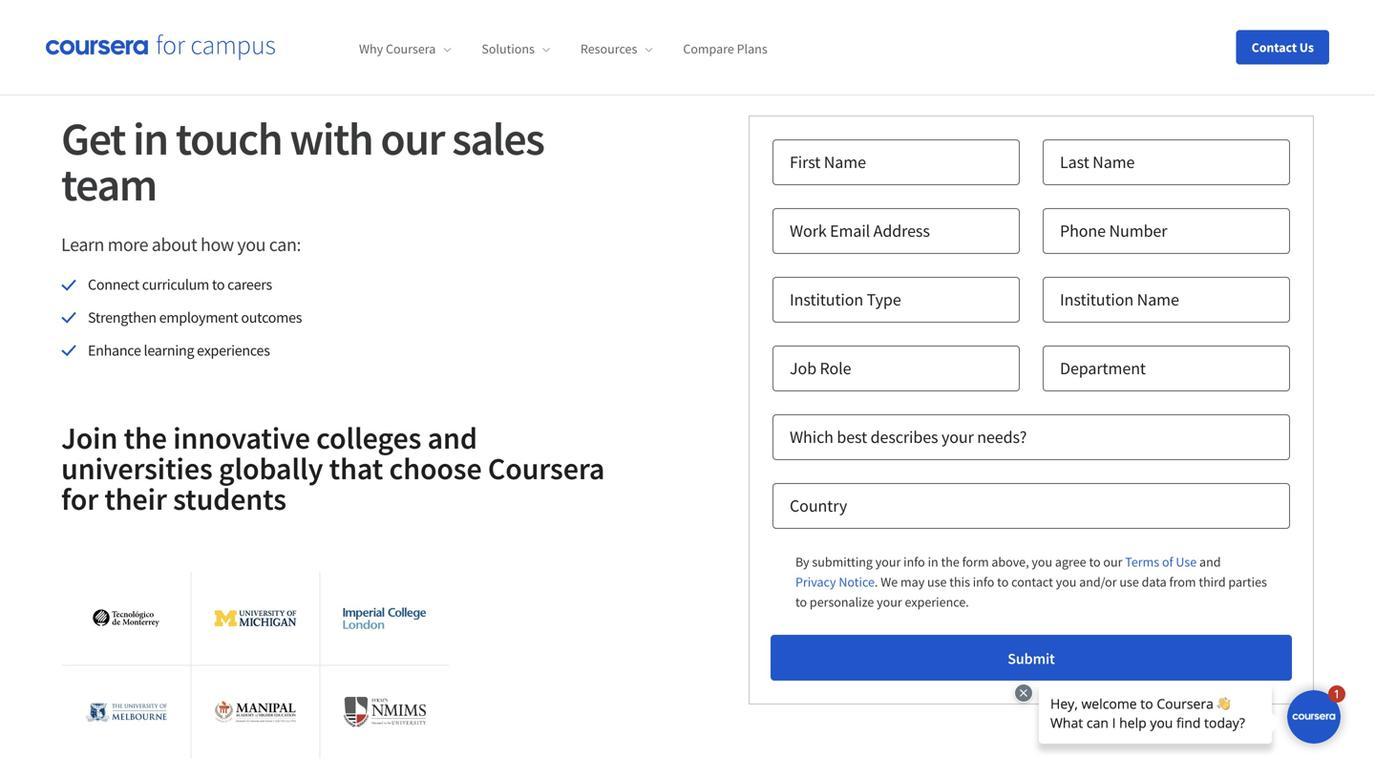 Task type: vqa. For each thing, say whether or not it's contained in the screenshot.


Task type: locate. For each thing, give the bounding box(es) containing it.
1 use from the left
[[928, 574, 947, 591]]

1 horizontal spatial coursera
[[488, 449, 605, 487]]

us
[[1300, 39, 1314, 56]]

1 horizontal spatial use
[[1120, 574, 1139, 591]]

you inside by submitting your info in the form above, you agree to our terms of use and privacy notice
[[1032, 554, 1053, 571]]

job role
[[790, 358, 852, 379]]

name right last
[[1093, 151, 1135, 173]]

coursera inside join the innovative colleges and universities globally that choose coursera for their students
[[488, 449, 605, 487]]

institution for institution type
[[790, 289, 864, 311]]

the up this
[[941, 554, 960, 571]]

0 horizontal spatial institution
[[790, 289, 864, 311]]

personalize
[[810, 594, 874, 611]]

info up may
[[904, 554, 925, 571]]

0 vertical spatial to
[[212, 275, 225, 294]]

institution up department
[[1060, 289, 1134, 311]]

1 vertical spatial coursera
[[488, 449, 605, 487]]

the inside join the innovative colleges and universities globally that choose coursera for their students
[[124, 419, 167, 457]]

parties
[[1229, 574, 1267, 591]]

choose
[[389, 449, 482, 487]]

use up experience.
[[928, 574, 947, 591]]

name
[[824, 151, 866, 173], [1093, 151, 1135, 173], [1137, 289, 1180, 311]]

your down . we
[[877, 594, 902, 611]]

1 horizontal spatial the
[[941, 554, 960, 571]]

institution name
[[1060, 289, 1180, 311]]

to left careers
[[212, 275, 225, 294]]

institution for institution name
[[1060, 289, 1134, 311]]

and up third
[[1200, 554, 1221, 571]]

nmims image
[[344, 697, 426, 728]]

to
[[212, 275, 225, 294], [997, 574, 1009, 591], [796, 594, 807, 611]]

universities
[[61, 449, 213, 487]]

institution left type
[[790, 289, 864, 311]]

2 horizontal spatial name
[[1137, 289, 1180, 311]]

tecnológico de monterrey image
[[85, 610, 167, 628]]

manipal university image
[[214, 701, 297, 724]]

1 horizontal spatial institution
[[1060, 289, 1134, 311]]

submitting
[[812, 554, 873, 571]]

submit button
[[771, 635, 1292, 681]]

0 horizontal spatial info
[[904, 554, 925, 571]]

above,
[[992, 554, 1029, 571]]

your up . we
[[876, 554, 901, 571]]

institution
[[790, 289, 864, 311], [1060, 289, 1134, 311]]

the
[[124, 419, 167, 457], [941, 554, 960, 571]]

our up and/or
[[1104, 554, 1123, 571]]

1 vertical spatial our
[[1104, 554, 1123, 571]]

your left needs? at the bottom of the page
[[942, 427, 974, 448]]

last name
[[1060, 151, 1135, 173]]

in up experience.
[[928, 554, 939, 571]]

0 horizontal spatial the
[[124, 419, 167, 457]]

by submitting your info in the form above, you agree to our terms of use and privacy notice
[[796, 554, 1224, 591]]

1 vertical spatial the
[[941, 554, 960, 571]]

use left the data
[[1120, 574, 1139, 591]]

1 vertical spatial and
[[1200, 554, 1221, 571]]

our right with
[[381, 110, 444, 167]]

strengthen
[[88, 308, 156, 327]]

learn more about how you can:
[[61, 233, 301, 257]]

info
[[904, 554, 925, 571], [973, 574, 995, 591]]

agree to
[[1055, 554, 1101, 571]]

can:
[[269, 233, 301, 257]]

1 horizontal spatial to
[[796, 594, 807, 611]]

1 horizontal spatial our
[[1104, 554, 1123, 571]]

name down phone number telephone field
[[1137, 289, 1180, 311]]

you left can:
[[237, 233, 266, 257]]

in inside by submitting your info in the form above, you agree to our terms of use and privacy notice
[[928, 554, 939, 571]]

submit
[[1008, 650, 1055, 669]]

touch
[[176, 110, 282, 167]]

0 vertical spatial in
[[133, 110, 168, 167]]

compare plans
[[683, 40, 768, 58]]

use
[[928, 574, 947, 591], [1120, 574, 1139, 591]]

to down above,
[[997, 574, 1009, 591]]

work
[[790, 220, 827, 242]]

your inside . we may use this info to contact you and/or use data from third parties to personalize your experience.
[[877, 594, 902, 611]]

your inside by submitting your info in the form above, you agree to our terms of use and privacy notice
[[876, 554, 901, 571]]

0 horizontal spatial and
[[428, 419, 477, 457]]

Work Email Address email field
[[773, 208, 1020, 254]]

First Name text field
[[773, 140, 1020, 185]]

enhance learning experiences
[[88, 341, 270, 360]]

name right first
[[824, 151, 866, 173]]

info inside . we may use this info to contact you and/or use data from third parties to personalize your experience.
[[973, 574, 995, 591]]

last
[[1060, 151, 1090, 173]]

and inside by submitting your info in the form above, you agree to our terms of use and privacy notice
[[1200, 554, 1221, 571]]

first
[[790, 151, 821, 173]]

country
[[790, 495, 847, 517]]

1 vertical spatial you
[[1032, 554, 1053, 571]]

name for first name
[[824, 151, 866, 173]]

data
[[1142, 574, 1167, 591]]

1 horizontal spatial and
[[1200, 554, 1221, 571]]

get in touch with our sales team
[[61, 110, 544, 213]]

coursera
[[386, 40, 436, 58], [488, 449, 605, 487]]

and right "colleges"
[[428, 419, 477, 457]]

students
[[173, 480, 287, 518]]

university of michigan image
[[214, 611, 297, 627]]

form
[[962, 554, 989, 571]]

info down form
[[973, 574, 995, 591]]

. we may use this info to contact you and/or use data from third parties to personalize your experience.
[[796, 574, 1267, 611]]

1 horizontal spatial you
[[1032, 554, 1053, 571]]

address
[[874, 220, 930, 242]]

1 institution from the left
[[790, 289, 864, 311]]

0 vertical spatial and
[[428, 419, 477, 457]]

2 vertical spatial you
[[1056, 574, 1077, 591]]

resources link
[[581, 40, 653, 58]]

team
[[61, 156, 156, 213]]

your
[[942, 427, 974, 448], [876, 554, 901, 571], [877, 594, 902, 611]]

in right 'get'
[[133, 110, 168, 167]]

. we
[[875, 574, 898, 591]]

1 horizontal spatial info
[[973, 574, 995, 591]]

2 institution from the left
[[1060, 289, 1134, 311]]

2 horizontal spatial to
[[997, 574, 1009, 591]]

2 vertical spatial your
[[877, 594, 902, 611]]

to down privacy notice
[[796, 594, 807, 611]]

institution type
[[790, 289, 901, 311]]

Last Name text field
[[1043, 140, 1291, 185]]

privacy notice link
[[796, 572, 875, 592]]

join the innovative colleges and universities globally that choose coursera for their students
[[61, 419, 605, 518]]

you inside . we may use this info to contact you and/or use data from third parties to personalize your experience.
[[1056, 574, 1077, 591]]

and
[[428, 419, 477, 457], [1200, 554, 1221, 571]]

0 vertical spatial our
[[381, 110, 444, 167]]

1 horizontal spatial in
[[928, 554, 939, 571]]

2 horizontal spatial you
[[1056, 574, 1077, 591]]

you up contact
[[1032, 554, 1053, 571]]

you down "agree to"
[[1056, 574, 1077, 591]]

which
[[790, 427, 834, 448]]

1 horizontal spatial name
[[1093, 151, 1135, 173]]

our inside get in touch with our sales team
[[381, 110, 444, 167]]

0 horizontal spatial in
[[133, 110, 168, 167]]

0 horizontal spatial use
[[928, 574, 947, 591]]

phone
[[1060, 220, 1106, 242]]

in
[[133, 110, 168, 167], [928, 554, 939, 571]]

plans
[[737, 40, 768, 58]]

get
[[61, 110, 125, 167]]

0 horizontal spatial coursera
[[386, 40, 436, 58]]

0 horizontal spatial our
[[381, 110, 444, 167]]

1 vertical spatial in
[[928, 554, 939, 571]]

1 vertical spatial your
[[876, 554, 901, 571]]

and/or
[[1080, 574, 1117, 591]]

2 vertical spatial to
[[796, 594, 807, 611]]

0 horizontal spatial name
[[824, 151, 866, 173]]

0 vertical spatial your
[[942, 427, 974, 448]]

role
[[820, 358, 852, 379]]

2 use from the left
[[1120, 574, 1139, 591]]

0 horizontal spatial you
[[237, 233, 266, 257]]

more
[[108, 233, 148, 257]]

1 vertical spatial info
[[973, 574, 995, 591]]

0 horizontal spatial to
[[212, 275, 225, 294]]

0 vertical spatial the
[[124, 419, 167, 457]]

the right join
[[124, 419, 167, 457]]

0 vertical spatial info
[[904, 554, 925, 571]]

Institution Name text field
[[1043, 277, 1291, 323]]

first name
[[790, 151, 866, 173]]

our
[[381, 110, 444, 167], [1104, 554, 1123, 571]]

why
[[359, 40, 383, 58]]



Task type: describe. For each thing, give the bounding box(es) containing it.
which best describes your needs?
[[790, 427, 1027, 448]]

contact
[[1012, 574, 1054, 591]]

compare
[[683, 40, 734, 58]]

about
[[152, 233, 197, 257]]

needs?
[[977, 427, 1027, 448]]

this
[[950, 574, 970, 591]]

solutions link
[[482, 40, 550, 58]]

enhance
[[88, 341, 141, 360]]

privacy notice
[[796, 574, 875, 591]]

may
[[901, 574, 925, 591]]

with
[[290, 110, 373, 167]]

strengthen employment outcomes
[[88, 308, 302, 327]]

number
[[1110, 220, 1168, 242]]

outcomes
[[241, 308, 302, 327]]

resources
[[581, 40, 637, 58]]

their
[[104, 480, 167, 518]]

that
[[329, 449, 383, 487]]

phone number
[[1060, 220, 1168, 242]]

careers
[[228, 275, 272, 294]]

curriculum
[[142, 275, 209, 294]]

contact us
[[1252, 39, 1314, 56]]

connect curriculum to careers
[[88, 275, 272, 294]]

connect
[[88, 275, 139, 294]]

the inside by submitting your info in the form above, you agree to our terms of use and privacy notice
[[941, 554, 960, 571]]

why coursera
[[359, 40, 436, 58]]

sales
[[452, 110, 544, 167]]

0 vertical spatial coursera
[[386, 40, 436, 58]]

the university of melbourne image
[[85, 690, 167, 735]]

work email address
[[790, 220, 930, 242]]

from
[[1170, 574, 1196, 591]]

how
[[201, 233, 234, 257]]

name for last name
[[1093, 151, 1135, 173]]

experience.
[[905, 594, 969, 611]]

name for institution name
[[1137, 289, 1180, 311]]

colleges
[[316, 419, 422, 457]]

experiences
[[197, 341, 270, 360]]

email
[[830, 220, 870, 242]]

best
[[837, 427, 867, 448]]

terms of
[[1126, 554, 1174, 571]]

contact us button
[[1237, 30, 1330, 64]]

coursera for campus image
[[46, 34, 275, 60]]

why coursera link
[[359, 40, 451, 58]]

globally
[[219, 449, 323, 487]]

Phone Number telephone field
[[1043, 208, 1291, 254]]

third
[[1199, 574, 1226, 591]]

contact
[[1252, 39, 1297, 56]]

0 vertical spatial you
[[237, 233, 266, 257]]

employment
[[159, 308, 238, 327]]

and inside join the innovative colleges and universities globally that choose coursera for their students
[[428, 419, 477, 457]]

type
[[867, 289, 901, 311]]

job
[[790, 358, 817, 379]]

innovative
[[173, 419, 310, 457]]

our inside by submitting your info in the form above, you agree to our terms of use and privacy notice
[[1104, 554, 1123, 571]]

learning
[[144, 341, 194, 360]]

in inside get in touch with our sales team
[[133, 110, 168, 167]]

solutions
[[482, 40, 535, 58]]

department
[[1060, 358, 1146, 379]]

terms of use link
[[1126, 552, 1197, 572]]

join
[[61, 419, 118, 457]]

use
[[1176, 554, 1197, 571]]

imperial college london image
[[344, 608, 426, 630]]

info inside by submitting your info in the form above, you agree to our terms of use and privacy notice
[[904, 554, 925, 571]]

1 vertical spatial to
[[997, 574, 1009, 591]]

for
[[61, 480, 98, 518]]

by
[[796, 554, 810, 571]]

compare plans link
[[683, 40, 768, 58]]

describes
[[871, 427, 939, 448]]

learn
[[61, 233, 104, 257]]



